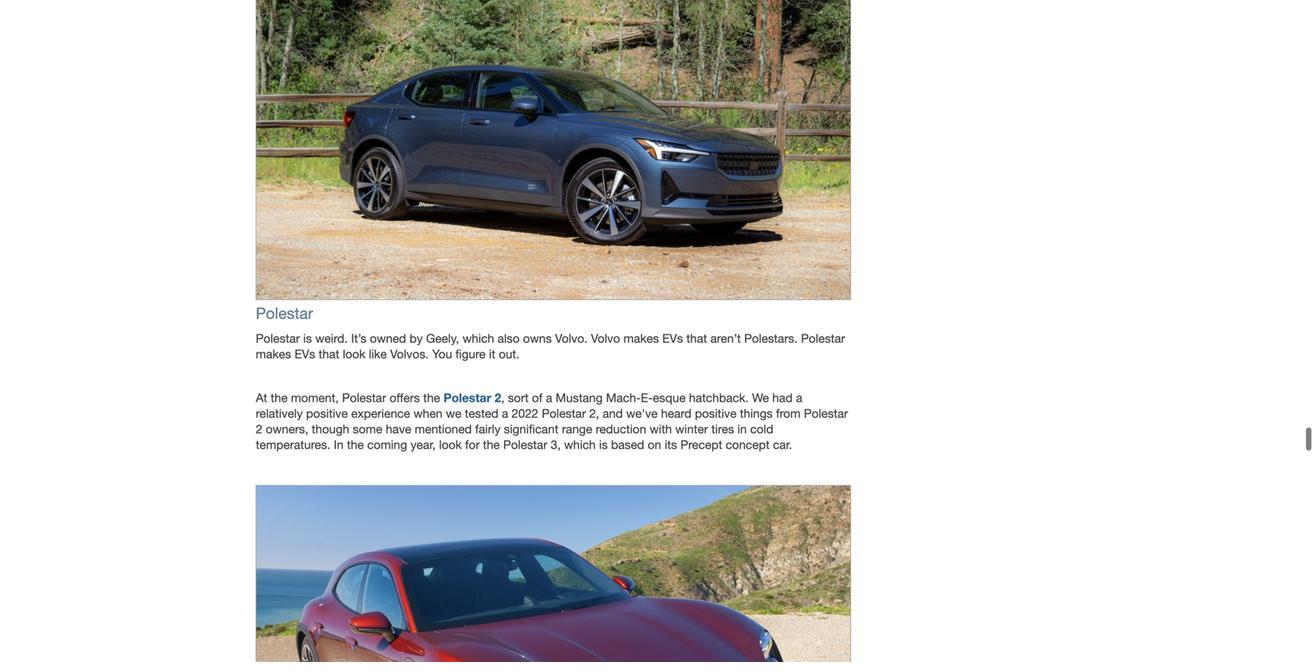 Task type: vqa. For each thing, say whether or not it's contained in the screenshot.
1st "in" from left
no



Task type: describe. For each thing, give the bounding box(es) containing it.
year,
[[410, 438, 436, 452]]

volvo
[[591, 331, 620, 345]]

2 inside , sort of a mustang mach-e-esque hatchback. we had a relatively positive experience when we tested a 2022 polestar 2, and we've heard positive things from polestar 2 owners, though some have mentioned fairly significant range reduction with winter tires in cold temperatures. in the coming year, look for the polestar 3, which is based on its precept concept car.
[[256, 422, 262, 436]]

mustang
[[556, 391, 603, 405]]

the down fairly
[[483, 438, 500, 452]]

, sort of a mustang mach-e-esque hatchback. we had a relatively positive experience when we tested a 2022 polestar 2, and we've heard positive things from polestar 2 owners, though some have mentioned fairly significant range reduction with winter tires in cold temperatures. in the coming year, look for the polestar 3, which is based on its precept concept car.
[[256, 391, 848, 452]]

look inside , sort of a mustang mach-e-esque hatchback. we had a relatively positive experience when we tested a 2022 polestar 2, and we've heard positive things from polestar 2 owners, though some have mentioned fairly significant range reduction with winter tires in cold temperatures. in the coming year, look for the polestar 3, which is based on its precept concept car.
[[439, 438, 462, 452]]

the up the when
[[423, 391, 440, 405]]

temperatures.
[[256, 438, 330, 452]]

of
[[532, 391, 542, 405]]

range
[[562, 422, 592, 436]]

experience
[[351, 406, 410, 421]]

aren't
[[710, 331, 741, 345]]

its
[[665, 438, 677, 452]]

at
[[256, 391, 267, 405]]

precept
[[680, 438, 722, 452]]

is inside polestar is weird. it's owned by geely, which also owns volvo. volvo makes evs that aren't polestars. polestar makes evs that look like volvos. you figure it out.
[[303, 331, 312, 345]]

2 horizontal spatial a
[[796, 391, 802, 405]]

had
[[772, 391, 793, 405]]

things
[[740, 406, 773, 421]]

3,
[[551, 438, 561, 452]]

mentioned
[[415, 422, 472, 436]]

1 horizontal spatial a
[[546, 391, 552, 405]]

polestar inside the at the moment, polestar offers the polestar 2
[[342, 391, 386, 405]]

volvos.
[[390, 347, 429, 361]]

the right "in"
[[347, 438, 364, 452]]

e-
[[641, 391, 653, 405]]

relatively
[[256, 406, 303, 421]]

owners,
[[266, 422, 308, 436]]

it's
[[351, 331, 367, 345]]

car.
[[773, 438, 792, 452]]

0 vertical spatial that
[[686, 331, 707, 345]]

reduction
[[596, 422, 646, 436]]

and
[[603, 406, 623, 421]]

mach-
[[606, 391, 641, 405]]

tires
[[711, 422, 734, 436]]

which inside , sort of a mustang mach-e-esque hatchback. we had a relatively positive experience when we tested a 2022 polestar 2, and we've heard positive things from polestar 2 owners, though some have mentioned fairly significant range reduction with winter tires in cold temperatures. in the coming year, look for the polestar 3, which is based on its precept concept car.
[[564, 438, 596, 452]]

sort
[[508, 391, 529, 405]]

we've
[[626, 406, 658, 421]]

0 vertical spatial makes
[[624, 331, 659, 345]]

coming
[[367, 438, 407, 452]]

esque
[[653, 391, 686, 405]]

polestar 2 link
[[444, 390, 501, 405]]

concept
[[726, 438, 770, 452]]

geely,
[[426, 331, 459, 345]]

2022
[[512, 406, 538, 421]]

volvo.
[[555, 331, 588, 345]]

we
[[752, 391, 769, 405]]

offers
[[390, 391, 420, 405]]

for
[[465, 438, 480, 452]]

,
[[501, 391, 505, 405]]

like
[[369, 347, 387, 361]]

is inside , sort of a mustang mach-e-esque hatchback. we had a relatively positive experience when we tested a 2022 polestar 2, and we've heard positive things from polestar 2 owners, though some have mentioned fairly significant range reduction with winter tires in cold temperatures. in the coming year, look for the polestar 3, which is based on its precept concept car.
[[599, 438, 608, 452]]



Task type: locate. For each thing, give the bounding box(es) containing it.
makes right volvo
[[624, 331, 659, 345]]

some
[[353, 422, 382, 436]]

hatchback.
[[689, 391, 749, 405]]

is down reduction
[[599, 438, 608, 452]]

look down mentioned
[[439, 438, 462, 452]]

1 horizontal spatial evs
[[662, 331, 683, 345]]

2022 polestar 2 front-quarter view image
[[256, 0, 851, 300]]

0 vertical spatial is
[[303, 331, 312, 345]]

1 horizontal spatial that
[[686, 331, 707, 345]]

which inside polestar is weird. it's owned by geely, which also owns volvo. volvo makes evs that aren't polestars. polestar makes evs that look like volvos. you figure it out.
[[463, 331, 494, 345]]

that left aren't
[[686, 331, 707, 345]]

1 positive from the left
[[306, 406, 348, 421]]

1 vertical spatial which
[[564, 438, 596, 452]]

fairly
[[475, 422, 501, 436]]

makes up at
[[256, 347, 291, 361]]

on
[[648, 438, 661, 452]]

with
[[650, 422, 672, 436]]

0 vertical spatial look
[[343, 347, 365, 361]]

in
[[737, 422, 747, 436]]

0 vertical spatial evs
[[662, 331, 683, 345]]

0 horizontal spatial makes
[[256, 347, 291, 361]]

at the moment, polestar offers the polestar 2
[[256, 390, 501, 405]]

polestar
[[256, 304, 313, 322], [256, 331, 300, 345], [801, 331, 845, 345], [444, 390, 491, 405], [342, 391, 386, 405], [542, 406, 586, 421], [804, 406, 848, 421], [503, 438, 547, 452]]

evs down weird.
[[295, 347, 315, 361]]

1 horizontal spatial positive
[[695, 406, 737, 421]]

significant
[[504, 422, 559, 436]]

2 left sort
[[495, 390, 501, 405]]

0 horizontal spatial that
[[319, 347, 339, 361]]

in
[[334, 438, 344, 452]]

makes
[[624, 331, 659, 345], [256, 347, 291, 361]]

0 horizontal spatial which
[[463, 331, 494, 345]]

2
[[495, 390, 501, 405], [256, 422, 262, 436]]

2,
[[589, 406, 599, 421]]

positive
[[306, 406, 348, 421], [695, 406, 737, 421]]

look inside polestar is weird. it's owned by geely, which also owns volvo. volvo makes evs that aren't polestars. polestar makes evs that look like volvos. you figure it out.
[[343, 347, 365, 361]]

you
[[432, 347, 452, 361]]

out.
[[499, 347, 520, 361]]

1 vertical spatial that
[[319, 347, 339, 361]]

look
[[343, 347, 365, 361], [439, 438, 462, 452]]

1 horizontal spatial makes
[[624, 331, 659, 345]]

though
[[312, 422, 349, 436]]

0 horizontal spatial 2
[[256, 422, 262, 436]]

which down range
[[564, 438, 596, 452]]

1 horizontal spatial which
[[564, 438, 596, 452]]

0 horizontal spatial evs
[[295, 347, 315, 361]]

a right had
[[796, 391, 802, 405]]

which up figure
[[463, 331, 494, 345]]

a
[[546, 391, 552, 405], [796, 391, 802, 405], [502, 406, 508, 421]]

by
[[410, 331, 423, 345]]

1 horizontal spatial 2
[[495, 390, 501, 405]]

heard
[[661, 406, 692, 421]]

based
[[611, 438, 644, 452]]

0 vertical spatial which
[[463, 331, 494, 345]]

a down ,
[[502, 406, 508, 421]]

1 vertical spatial 2
[[256, 422, 262, 436]]

from
[[776, 406, 801, 421]]

it
[[489, 347, 495, 361]]

polestars.
[[744, 331, 798, 345]]

1 vertical spatial makes
[[256, 347, 291, 361]]

have
[[386, 422, 411, 436]]

1 vertical spatial is
[[599, 438, 608, 452]]

2023 porsche taycan review lead in image
[[256, 485, 851, 662]]

1 vertical spatial look
[[439, 438, 462, 452]]

look down it's
[[343, 347, 365, 361]]

the
[[271, 391, 288, 405], [423, 391, 440, 405], [347, 438, 364, 452], [483, 438, 500, 452]]

positive down hatchback.
[[695, 406, 737, 421]]

tested
[[465, 406, 498, 421]]

which
[[463, 331, 494, 345], [564, 438, 596, 452]]

positive up though
[[306, 406, 348, 421]]

0 vertical spatial 2
[[495, 390, 501, 405]]

is left weird.
[[303, 331, 312, 345]]

owns
[[523, 331, 552, 345]]

winter
[[675, 422, 708, 436]]

2 positive from the left
[[695, 406, 737, 421]]

is
[[303, 331, 312, 345], [599, 438, 608, 452]]

also
[[498, 331, 520, 345]]

0 horizontal spatial is
[[303, 331, 312, 345]]

we
[[446, 406, 461, 421]]

0 horizontal spatial a
[[502, 406, 508, 421]]

1 vertical spatial evs
[[295, 347, 315, 361]]

evs left aren't
[[662, 331, 683, 345]]

cold
[[750, 422, 773, 436]]

moment,
[[291, 391, 339, 405]]

1 horizontal spatial look
[[439, 438, 462, 452]]

owned
[[370, 331, 406, 345]]

0 horizontal spatial look
[[343, 347, 365, 361]]

a right 'of'
[[546, 391, 552, 405]]

evs
[[662, 331, 683, 345], [295, 347, 315, 361]]

weird.
[[315, 331, 348, 345]]

that
[[686, 331, 707, 345], [319, 347, 339, 361]]

0 horizontal spatial positive
[[306, 406, 348, 421]]

polestar is weird. it's owned by geely, which also owns volvo. volvo makes evs that aren't polestars. polestar makes evs that look like volvos. you figure it out.
[[256, 331, 845, 361]]

the up relatively
[[271, 391, 288, 405]]

1 horizontal spatial is
[[599, 438, 608, 452]]

2 down relatively
[[256, 422, 262, 436]]

figure
[[456, 347, 486, 361]]

that down weird.
[[319, 347, 339, 361]]

when
[[414, 406, 443, 421]]



